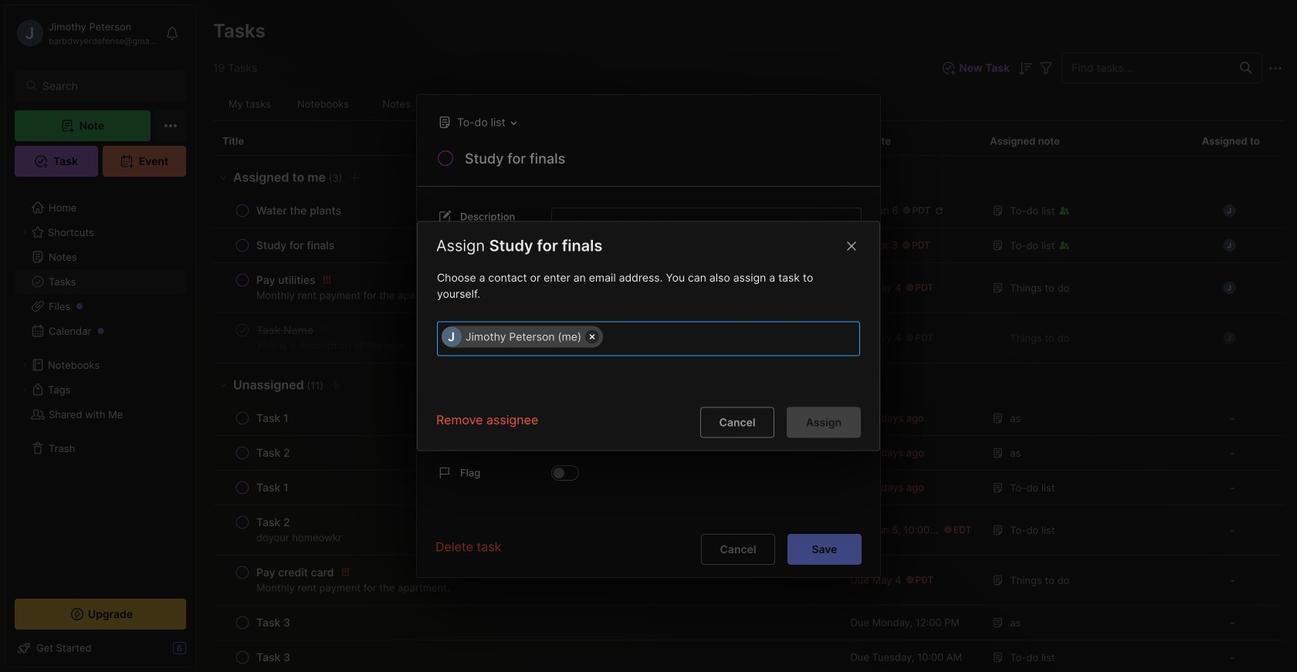 Task type: describe. For each thing, give the bounding box(es) containing it.
expand tags image
[[20, 385, 29, 395]]

task 1 8 cell
[[256, 481, 289, 496]]

Find tasks… text field
[[1063, 55, 1231, 81]]

1 horizontal spatial create a task image
[[346, 169, 364, 187]]

study for finals 2 cell
[[256, 238, 335, 253]]

main element
[[0, 0, 201, 673]]

1 vertical spatial create a task image
[[327, 377, 345, 395]]

none search field inside main element
[[42, 76, 166, 95]]

close image
[[843, 237, 861, 256]]

jimothy peterson (me) image
[[442, 327, 462, 347]]



Task type: locate. For each thing, give the bounding box(es) containing it.
Search text field
[[42, 79, 166, 93]]

water the plants 1 cell
[[256, 203, 342, 219]]

None search field
[[42, 76, 166, 95]]

create a task image
[[346, 169, 364, 187], [327, 377, 345, 395]]

task 1 6 cell
[[256, 411, 289, 426]]

task 3 11 cell
[[256, 616, 291, 631]]

task 3 12 cell
[[256, 650, 291, 666]]

expand notebooks image
[[20, 361, 29, 370]]

0 vertical spatial create a task image
[[346, 169, 364, 187]]

tree
[[5, 186, 195, 586]]

task 2 7 cell
[[256, 446, 290, 461]]

0 horizontal spatial create a task image
[[327, 377, 345, 395]]

task 2 9 cell
[[256, 515, 290, 531]]

tree inside main element
[[5, 186, 195, 586]]

row group
[[213, 156, 1285, 673]]

row
[[213, 194, 1285, 229], [222, 200, 829, 222], [213, 229, 1285, 263], [222, 235, 829, 256], [213, 263, 1285, 314], [222, 270, 829, 307], [213, 314, 1285, 364], [222, 320, 829, 357], [213, 402, 1285, 436], [222, 408, 829, 430], [213, 436, 1285, 471], [222, 443, 829, 464], [213, 471, 1285, 506], [222, 477, 829, 499], [213, 506, 1285, 556], [222, 512, 829, 549], [213, 556, 1285, 606], [222, 562, 829, 599], [213, 606, 1285, 641], [222, 613, 829, 634], [213, 641, 1285, 673], [222, 647, 829, 669]]

pay utilities 3 cell
[[256, 273, 316, 288]]

What is this task about? text field
[[552, 208, 862, 259]]

task name 4 cell
[[256, 323, 314, 338]]

pay credit card 10 cell
[[256, 565, 334, 581]]



Task type: vqa. For each thing, say whether or not it's contained in the screenshot.
Strikethrough IMAGE
no



